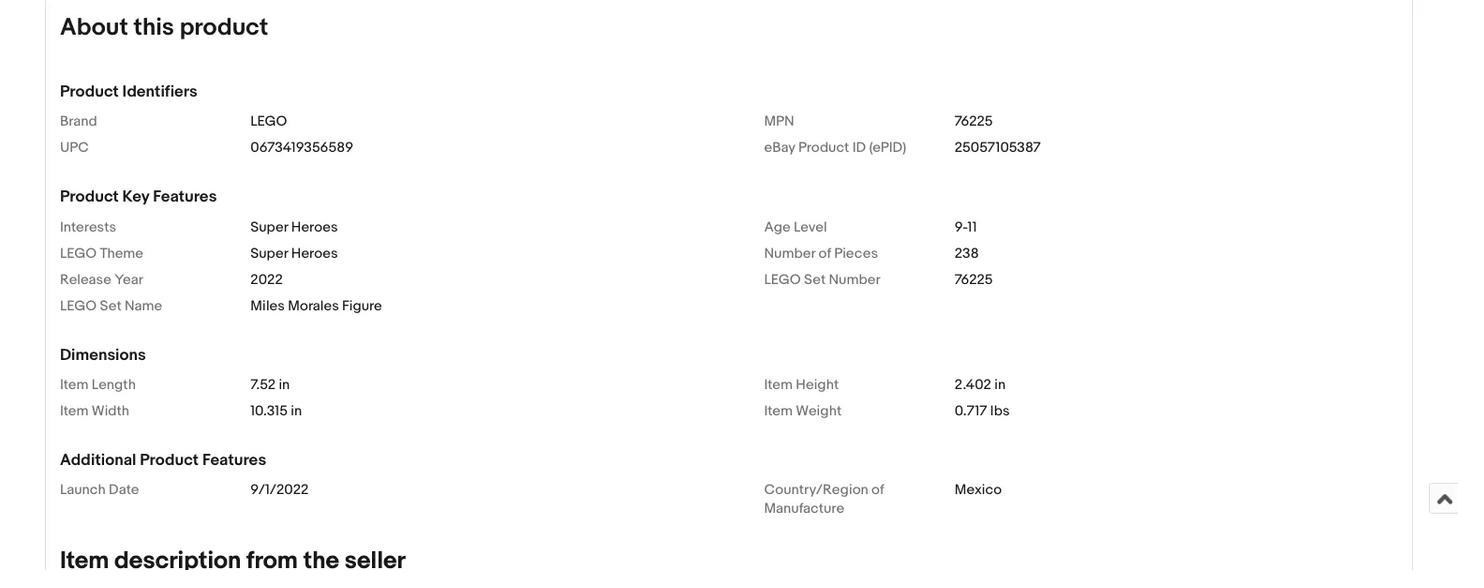 Task type: vqa. For each thing, say whether or not it's contained in the screenshot.


Task type: locate. For each thing, give the bounding box(es) containing it.
set
[[804, 271, 826, 288], [100, 297, 122, 314]]

lego theme
[[60, 245, 143, 262]]

weight
[[796, 403, 842, 420]]

lego for lego set number
[[765, 271, 801, 288]]

item width
[[60, 403, 129, 420]]

of up lego set number
[[819, 245, 832, 262]]

1 76225 from the top
[[955, 114, 993, 130]]

1 vertical spatial heroes
[[291, 245, 338, 262]]

lego down release
[[60, 297, 97, 314]]

2 76225 from the top
[[955, 271, 993, 288]]

figure
[[342, 297, 382, 314]]

1 horizontal spatial of
[[872, 482, 885, 498]]

1 vertical spatial of
[[872, 482, 885, 498]]

of inside country/region of manufacture
[[872, 482, 885, 498]]

country/region
[[765, 482, 869, 498]]

0 vertical spatial features
[[153, 188, 217, 207]]

number down pieces
[[829, 271, 881, 288]]

item
[[60, 376, 89, 393], [765, 376, 793, 393], [60, 403, 89, 420], [765, 403, 793, 420]]

76225
[[955, 114, 993, 130], [955, 271, 993, 288]]

of for country/region
[[872, 482, 885, 498]]

item for item width
[[60, 403, 89, 420]]

2.402 in
[[955, 376, 1006, 393]]

date
[[109, 482, 139, 498]]

lego down number of pieces
[[765, 271, 801, 288]]

76225 up 25057105387
[[955, 114, 993, 130]]

238
[[955, 245, 979, 262]]

76225 for mpn
[[955, 114, 993, 130]]

1 vertical spatial super heroes
[[251, 245, 338, 262]]

product
[[180, 14, 268, 43]]

of right country/region
[[872, 482, 885, 498]]

item for item length
[[60, 376, 89, 393]]

lego up release
[[60, 245, 97, 262]]

number down age level
[[765, 245, 816, 262]]

release
[[60, 271, 111, 288]]

heroes
[[291, 219, 338, 236], [291, 245, 338, 262]]

2 super heroes from the top
[[251, 245, 338, 262]]

0 horizontal spatial in
[[279, 376, 290, 393]]

set down "release year"
[[100, 297, 122, 314]]

1 vertical spatial super
[[251, 245, 288, 262]]

25057105387
[[955, 140, 1041, 157]]

item weight
[[765, 403, 842, 420]]

0 vertical spatial of
[[819, 245, 832, 262]]

1 vertical spatial set
[[100, 297, 122, 314]]

additional product features
[[60, 450, 266, 470]]

1 vertical spatial number
[[829, 271, 881, 288]]

item height
[[765, 376, 839, 393]]

0 vertical spatial 76225
[[955, 114, 993, 130]]

item down item length
[[60, 403, 89, 420]]

lego up 0673419356589
[[251, 114, 287, 130]]

lego set name
[[60, 297, 162, 314]]

heroes for lego theme
[[291, 245, 338, 262]]

lego
[[251, 114, 287, 130], [60, 245, 97, 262], [765, 271, 801, 288], [60, 297, 97, 314]]

item up "item weight"
[[765, 376, 793, 393]]

super heroes
[[251, 219, 338, 236], [251, 245, 338, 262]]

1 horizontal spatial number
[[829, 271, 881, 288]]

in up lbs at the right bottom of the page
[[995, 376, 1006, 393]]

0 vertical spatial super
[[251, 219, 288, 236]]

0 vertical spatial number
[[765, 245, 816, 262]]

width
[[92, 403, 129, 420]]

of
[[819, 245, 832, 262], [872, 482, 885, 498]]

product right additional
[[140, 450, 199, 470]]

mpn
[[765, 114, 795, 130]]

lego for lego theme
[[60, 245, 97, 262]]

country/region of manufacture
[[765, 482, 885, 517]]

1 heroes from the top
[[291, 219, 338, 236]]

0.717 lbs
[[955, 403, 1010, 420]]

item length
[[60, 376, 136, 393]]

7.52 in
[[251, 376, 290, 393]]

1 horizontal spatial in
[[291, 403, 302, 420]]

item for item height
[[765, 376, 793, 393]]

(epid)
[[869, 140, 907, 157]]

1 horizontal spatial set
[[804, 271, 826, 288]]

interests
[[60, 219, 116, 236]]

1 vertical spatial features
[[202, 450, 266, 470]]

features
[[153, 188, 217, 207], [202, 450, 266, 470]]

item up item width
[[60, 376, 89, 393]]

0 vertical spatial super heroes
[[251, 219, 338, 236]]

item down item height
[[765, 403, 793, 420]]

features up 9/1/2022
[[202, 450, 266, 470]]

product key features
[[60, 188, 217, 207]]

in
[[279, 376, 290, 393], [995, 376, 1006, 393], [291, 403, 302, 420]]

launch date
[[60, 482, 139, 498]]

brand
[[60, 114, 97, 130]]

product left id
[[799, 140, 850, 157]]

2 horizontal spatial in
[[995, 376, 1006, 393]]

in right 10.315
[[291, 403, 302, 420]]

features for product key features
[[153, 188, 217, 207]]

of for number
[[819, 245, 832, 262]]

additional
[[60, 450, 136, 470]]

1 super from the top
[[251, 219, 288, 236]]

2022
[[251, 271, 283, 288]]

0 horizontal spatial set
[[100, 297, 122, 314]]

in right 7.52
[[279, 376, 290, 393]]

0 vertical spatial set
[[804, 271, 826, 288]]

lego for lego set name
[[60, 297, 97, 314]]

1 vertical spatial 76225
[[955, 271, 993, 288]]

9-
[[955, 219, 968, 236]]

11
[[968, 219, 977, 236]]

product
[[60, 82, 119, 102], [799, 140, 850, 157], [60, 188, 119, 207], [140, 450, 199, 470]]

2.402
[[955, 376, 992, 393]]

0 horizontal spatial of
[[819, 245, 832, 262]]

0 vertical spatial heroes
[[291, 219, 338, 236]]

features right key
[[153, 188, 217, 207]]

1 super heroes from the top
[[251, 219, 338, 236]]

ebay product id (epid)
[[765, 140, 907, 157]]

set down number of pieces
[[804, 271, 826, 288]]

2 super from the top
[[251, 245, 288, 262]]

features for additional product features
[[202, 450, 266, 470]]

number
[[765, 245, 816, 262], [829, 271, 881, 288]]

super
[[251, 219, 288, 236], [251, 245, 288, 262]]

76225 down 238
[[955, 271, 993, 288]]

year
[[115, 271, 143, 288]]

2 heroes from the top
[[291, 245, 338, 262]]



Task type: describe. For each thing, give the bounding box(es) containing it.
super for lego theme
[[251, 245, 288, 262]]

product identifiers
[[60, 82, 198, 102]]

this
[[134, 14, 174, 43]]

heroes for interests
[[291, 219, 338, 236]]

0673419356589
[[251, 140, 353, 157]]

age level
[[765, 219, 827, 236]]

item for item weight
[[765, 403, 793, 420]]

9-11
[[955, 219, 977, 236]]

in for 10.315 in
[[291, 403, 302, 420]]

length
[[92, 376, 136, 393]]

height
[[796, 376, 839, 393]]

7.52
[[251, 376, 276, 393]]

set for name
[[100, 297, 122, 314]]

miles morales figure
[[251, 297, 382, 314]]

0 horizontal spatial number
[[765, 245, 816, 262]]

name
[[125, 297, 162, 314]]

super heroes for lego theme
[[251, 245, 338, 262]]

id
[[853, 140, 866, 157]]

10.315 in
[[251, 403, 302, 420]]

product up brand at the left top
[[60, 82, 119, 102]]

super for interests
[[251, 219, 288, 236]]

launch
[[60, 482, 106, 498]]

pieces
[[835, 245, 878, 262]]

lbs
[[991, 403, 1010, 420]]

release year
[[60, 271, 143, 288]]

ebay
[[765, 140, 796, 157]]

9/1/2022
[[251, 482, 309, 498]]

level
[[794, 219, 827, 236]]

lego set number
[[765, 271, 881, 288]]

about this product
[[60, 14, 268, 43]]

age
[[765, 219, 791, 236]]

upc
[[60, 140, 89, 157]]

theme
[[100, 245, 143, 262]]

morales
[[288, 297, 339, 314]]

super heroes for interests
[[251, 219, 338, 236]]

10.315
[[251, 403, 288, 420]]

0.717
[[955, 403, 988, 420]]

in for 2.402 in
[[995, 376, 1006, 393]]

set for number
[[804, 271, 826, 288]]

number of pieces
[[765, 245, 878, 262]]

miles
[[251, 297, 285, 314]]

in for 7.52 in
[[279, 376, 290, 393]]

identifiers
[[122, 82, 198, 102]]

mexico
[[955, 482, 1002, 498]]

key
[[122, 188, 149, 207]]

manufacture
[[765, 500, 845, 517]]

76225 for lego set number
[[955, 271, 993, 288]]

product up interests at the left of the page
[[60, 188, 119, 207]]

about
[[60, 14, 128, 43]]

lego for lego
[[251, 114, 287, 130]]

dimensions
[[60, 345, 146, 365]]



